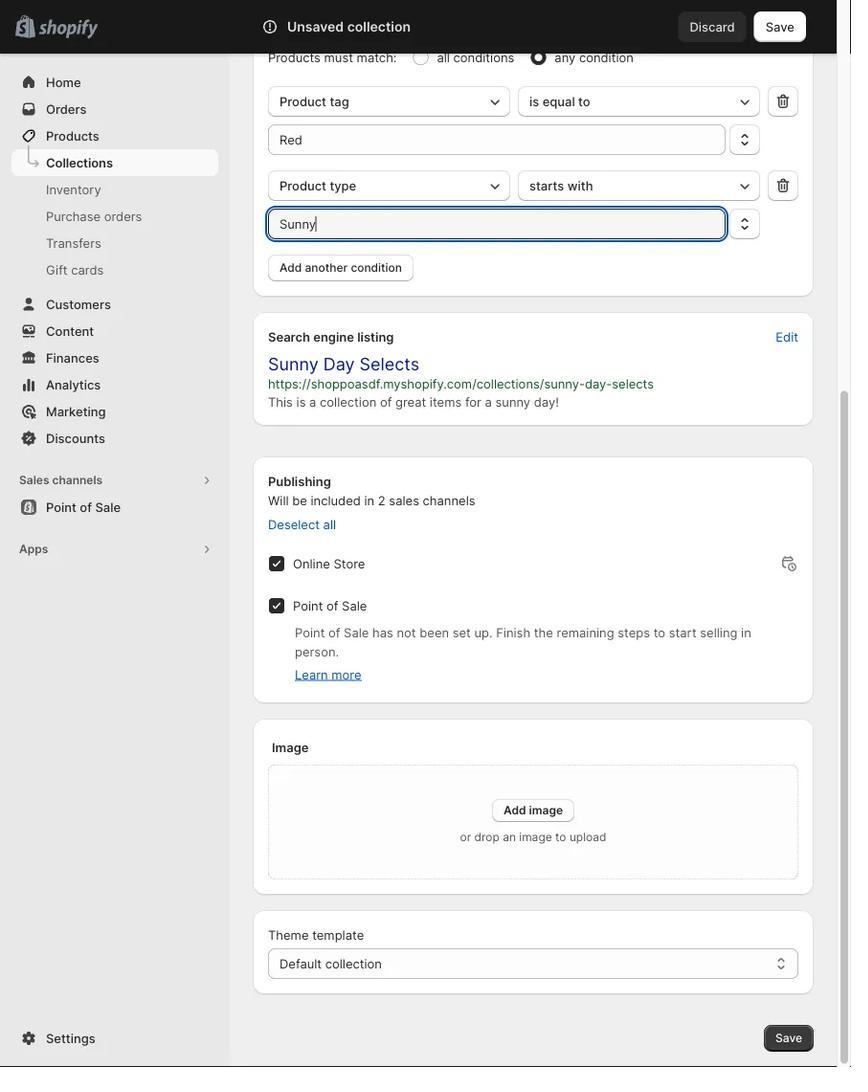 Task type: vqa. For each thing, say whether or not it's contained in the screenshot.
Items
yes



Task type: describe. For each thing, give the bounding box(es) containing it.
another
[[305, 261, 348, 275]]

transfers
[[46, 236, 101, 250]]

template
[[312, 928, 364, 943]]

items
[[430, 395, 462, 409]]

or drop an image to upload
[[460, 831, 607, 845]]

with
[[568, 178, 593, 193]]

collections
[[46, 155, 113, 170]]

sales
[[389, 493, 419, 508]]

condition inside button
[[351, 261, 402, 275]]

is equal to button
[[518, 86, 760, 117]]

conditions
[[268, 19, 333, 34]]

marketing link
[[11, 398, 218, 425]]

search for search engine listing
[[268, 329, 310, 344]]

add another condition
[[280, 261, 402, 275]]

content link
[[11, 318, 218, 345]]

sales channels
[[19, 474, 103, 488]]

channels inside publishing will be included in 2 sales channels
[[423, 493, 476, 508]]

tag
[[330, 94, 349, 109]]

1 vertical spatial sale
[[342, 599, 367, 613]]

theme
[[268, 928, 309, 943]]

shopify image
[[39, 20, 98, 39]]

online store
[[293, 556, 365, 571]]

unsaved
[[287, 19, 344, 35]]

listing
[[357, 329, 394, 344]]

analytics link
[[11, 372, 218, 398]]

finances
[[46, 351, 99, 365]]

store
[[334, 556, 365, 571]]

home link
[[11, 69, 218, 96]]

to inside point of sale has not been set up. finish the remaining steps to start selling in person. learn more
[[654, 625, 666, 640]]

1 horizontal spatial all
[[437, 50, 450, 65]]

unsaved collection
[[287, 19, 411, 35]]

sales channels button
[[11, 467, 218, 494]]

edit button
[[765, 324, 810, 351]]

publishing will be included in 2 sales channels
[[268, 474, 476, 508]]

collection for unsaved
[[347, 19, 411, 35]]

included
[[311, 493, 361, 508]]

products must match:
[[268, 50, 397, 65]]

point of sale has not been set up. finish the remaining steps to start selling in person. learn more
[[295, 625, 752, 682]]

cards
[[71, 262, 104, 277]]

up.
[[475, 625, 493, 640]]

type
[[330, 178, 357, 193]]

content
[[46, 324, 94, 339]]

sales
[[19, 474, 49, 488]]

theme template
[[268, 928, 364, 943]]

any condition
[[555, 50, 634, 65]]

2 a from the left
[[485, 395, 492, 409]]

customers
[[46, 297, 111, 312]]

selling
[[700, 625, 738, 640]]

apps
[[19, 543, 48, 556]]

been
[[420, 625, 449, 640]]

deselect all
[[268, 517, 336, 532]]

2
[[378, 493, 386, 508]]

marketing
[[46, 404, 106, 419]]

product type button
[[268, 170, 510, 201]]

discounts link
[[11, 425, 218, 452]]

collection inside sunny day selects https://shoppoasdf.myshopify.com/collections/sunny-day-selects this is a collection of great items for a sunny day!
[[320, 395, 377, 409]]

learn more link
[[295, 668, 362, 682]]

person.
[[295, 645, 339, 659]]

sunny
[[268, 354, 319, 375]]

home
[[46, 75, 81, 90]]

product for product type
[[280, 178, 327, 193]]

gift cards link
[[11, 257, 218, 283]]

of inside sunny day selects https://shoppoasdf.myshopify.com/collections/sunny-day-selects this is a collection of great items for a sunny day!
[[380, 395, 392, 409]]

for
[[465, 395, 482, 409]]

add for add another condition
[[280, 261, 302, 275]]

transfers link
[[11, 230, 218, 257]]

sale inside point of sale has not been set up. finish the remaining steps to start selling in person. learn more
[[344, 625, 369, 640]]

publishing
[[268, 474, 331, 489]]

1 vertical spatial point of sale
[[293, 599, 367, 613]]

point inside point of sale has not been set up. finish the remaining steps to start selling in person. learn more
[[295, 625, 325, 640]]

selects
[[360, 354, 420, 375]]

in inside point of sale has not been set up. finish the remaining steps to start selling in person. learn more
[[741, 625, 752, 640]]

sunny
[[496, 395, 531, 409]]

or
[[460, 831, 471, 845]]

point inside button
[[46, 500, 77, 515]]

product tag
[[280, 94, 349, 109]]

add for add image
[[504, 804, 526, 818]]

inventory link
[[11, 176, 218, 203]]

0 vertical spatial save
[[766, 19, 795, 34]]

day-
[[585, 376, 612, 391]]

collection for default
[[325, 957, 382, 972]]

default collection
[[280, 957, 382, 972]]

to inside is equal to dropdown button
[[579, 94, 591, 109]]



Task type: locate. For each thing, give the bounding box(es) containing it.
finish
[[496, 625, 531, 640]]

collection down template
[[325, 957, 382, 972]]

products
[[268, 50, 321, 65], [46, 128, 99, 143]]

point of sale link
[[11, 494, 218, 521]]

products inside products link
[[46, 128, 99, 143]]

in inside publishing will be included in 2 sales channels
[[364, 493, 375, 508]]

point of sale
[[46, 500, 121, 515], [293, 599, 367, 613]]

all inside "button"
[[323, 517, 336, 532]]

collection down day
[[320, 395, 377, 409]]

this
[[268, 395, 293, 409]]

2 horizontal spatial to
[[654, 625, 666, 640]]

image up or drop an image to upload
[[529, 804, 563, 818]]

orders link
[[11, 96, 218, 123]]

0 horizontal spatial add
[[280, 261, 302, 275]]

more
[[332, 668, 362, 682]]

a right for
[[485, 395, 492, 409]]

1 vertical spatial channels
[[423, 493, 476, 508]]

image
[[272, 740, 309, 755]]

point of sale down sales channels
[[46, 500, 121, 515]]

in left 2
[[364, 493, 375, 508]]

a right "this"
[[309, 395, 316, 409]]

edit
[[776, 329, 799, 344]]

point up person.
[[295, 625, 325, 640]]

drop
[[475, 831, 500, 845]]

condition right the any
[[579, 50, 634, 65]]

0 horizontal spatial point of sale
[[46, 500, 121, 515]]

channels right the sales
[[423, 493, 476, 508]]

collection up "match:"
[[347, 19, 411, 35]]

channels inside button
[[52, 474, 103, 488]]

purchase orders
[[46, 209, 142, 224]]

0 vertical spatial search
[[261, 19, 302, 34]]

products for products must match:
[[268, 50, 321, 65]]

0 vertical spatial collection
[[347, 19, 411, 35]]

1 horizontal spatial point of sale
[[293, 599, 367, 613]]

add
[[280, 261, 302, 275], [504, 804, 526, 818]]

0 vertical spatial all
[[437, 50, 450, 65]]

1 vertical spatial add
[[504, 804, 526, 818]]

to left start
[[654, 625, 666, 640]]

2 vertical spatial collection
[[325, 957, 382, 972]]

in right selling
[[741, 625, 752, 640]]

of
[[380, 395, 392, 409], [80, 500, 92, 515], [327, 599, 339, 613], [329, 625, 340, 640]]

0 vertical spatial product
[[280, 94, 327, 109]]

save button
[[754, 11, 806, 42], [764, 1026, 814, 1053]]

0 horizontal spatial in
[[364, 493, 375, 508]]

gift cards
[[46, 262, 104, 277]]

None text field
[[268, 125, 726, 155]]

product type
[[280, 178, 357, 193]]

search up sunny
[[268, 329, 310, 344]]

point down sales channels
[[46, 500, 77, 515]]

product for product tag
[[280, 94, 327, 109]]

2 vertical spatial sale
[[344, 625, 369, 640]]

1 vertical spatial all
[[323, 517, 336, 532]]

products link
[[11, 123, 218, 149]]

of inside point of sale has not been set up. finish the remaining steps to start selling in person. learn more
[[329, 625, 340, 640]]

is equal to
[[530, 94, 591, 109]]

2 vertical spatial point
[[295, 625, 325, 640]]

add up the 'an'
[[504, 804, 526, 818]]

equal
[[543, 94, 575, 109]]

search for search
[[261, 19, 302, 34]]

condition right another
[[351, 261, 402, 275]]

be
[[292, 493, 307, 508]]

of inside button
[[80, 500, 92, 515]]

1 vertical spatial in
[[741, 625, 752, 640]]

sale
[[95, 500, 121, 515], [342, 599, 367, 613], [344, 625, 369, 640]]

orders
[[104, 209, 142, 224]]

products for products
[[46, 128, 99, 143]]

search up products must match:
[[261, 19, 302, 34]]

1 horizontal spatial channels
[[423, 493, 476, 508]]

1 vertical spatial condition
[[351, 261, 402, 275]]

1 vertical spatial image
[[519, 831, 552, 845]]

1 product from the top
[[280, 94, 327, 109]]

2 product from the top
[[280, 178, 327, 193]]

online
[[293, 556, 330, 571]]

add left another
[[280, 261, 302, 275]]

is inside sunny day selects https://shoppoasdf.myshopify.com/collections/sunny-day-selects this is a collection of great items for a sunny day!
[[296, 395, 306, 409]]

add image
[[504, 804, 563, 818]]

point of sale inside button
[[46, 500, 121, 515]]

day!
[[534, 395, 559, 409]]

remaining
[[557, 625, 615, 640]]

settings link
[[11, 1026, 218, 1053]]

starts with button
[[518, 170, 760, 201]]

1 vertical spatial save
[[776, 1032, 803, 1046]]

0 vertical spatial save button
[[754, 11, 806, 42]]

of down online store
[[327, 599, 339, 613]]

finances link
[[11, 345, 218, 372]]

0 vertical spatial point
[[46, 500, 77, 515]]

1 vertical spatial is
[[296, 395, 306, 409]]

search engine listing
[[268, 329, 394, 344]]

0 vertical spatial image
[[529, 804, 563, 818]]

0 vertical spatial channels
[[52, 474, 103, 488]]

sale down sales channels button
[[95, 500, 121, 515]]

1 horizontal spatial condition
[[579, 50, 634, 65]]

0 vertical spatial is
[[530, 94, 539, 109]]

of left great
[[380, 395, 392, 409]]

all conditions
[[437, 50, 515, 65]]

1 horizontal spatial add
[[504, 804, 526, 818]]

1 horizontal spatial products
[[268, 50, 321, 65]]

1 vertical spatial search
[[268, 329, 310, 344]]

sale inside button
[[95, 500, 121, 515]]

discounts
[[46, 431, 105, 446]]

1 horizontal spatial to
[[579, 94, 591, 109]]

0 vertical spatial sale
[[95, 500, 121, 515]]

0 horizontal spatial products
[[46, 128, 99, 143]]

gift
[[46, 262, 68, 277]]

1 horizontal spatial is
[[530, 94, 539, 109]]

1 horizontal spatial a
[[485, 395, 492, 409]]

point of sale button
[[0, 494, 230, 521]]

https://shoppoasdf.myshopify.com/collections/sunny-
[[268, 376, 585, 391]]

1 horizontal spatial in
[[741, 625, 752, 640]]

point down online
[[293, 599, 323, 613]]

match:
[[357, 50, 397, 65]]

0 horizontal spatial channels
[[52, 474, 103, 488]]

will
[[268, 493, 289, 508]]

sale down store
[[342, 599, 367, 613]]

0 vertical spatial products
[[268, 50, 321, 65]]

is right "this"
[[296, 395, 306, 409]]

starts
[[530, 178, 564, 193]]

0 horizontal spatial is
[[296, 395, 306, 409]]

2 vertical spatial to
[[556, 831, 567, 845]]

0 vertical spatial to
[[579, 94, 591, 109]]

sunny day selects https://shoppoasdf.myshopify.com/collections/sunny-day-selects this is a collection of great items for a sunny day!
[[268, 354, 654, 409]]

deselect all button
[[257, 511, 348, 538]]

product left the tag
[[280, 94, 327, 109]]

to
[[579, 94, 591, 109], [654, 625, 666, 640], [556, 831, 567, 845]]

0 vertical spatial in
[[364, 493, 375, 508]]

channels
[[52, 474, 103, 488], [423, 493, 476, 508]]

all down search button
[[437, 50, 450, 65]]

discard button
[[679, 11, 747, 42]]

1 vertical spatial products
[[46, 128, 99, 143]]

starts with
[[530, 178, 593, 193]]

1 vertical spatial save button
[[764, 1026, 814, 1053]]

1 vertical spatial point
[[293, 599, 323, 613]]

0 vertical spatial add
[[280, 261, 302, 275]]

0 horizontal spatial a
[[309, 395, 316, 409]]

1 vertical spatial collection
[[320, 395, 377, 409]]

add inside "add another condition" button
[[280, 261, 302, 275]]

products down conditions on the top of page
[[268, 50, 321, 65]]

0 vertical spatial point of sale
[[46, 500, 121, 515]]

collections link
[[11, 149, 218, 176]]

None text field
[[268, 209, 726, 239]]

channels down discounts
[[52, 474, 103, 488]]

great
[[396, 395, 426, 409]]

settings
[[46, 1032, 95, 1046]]

image right the 'an'
[[519, 831, 552, 845]]

inventory
[[46, 182, 101, 197]]

orders
[[46, 102, 87, 116]]

0 horizontal spatial condition
[[351, 261, 402, 275]]

sale left has
[[344, 625, 369, 640]]

all down the included
[[323, 517, 336, 532]]

discard
[[690, 19, 735, 34]]

of down sales channels
[[80, 500, 92, 515]]

1 a from the left
[[309, 395, 316, 409]]

must
[[324, 50, 353, 65]]

day
[[323, 354, 355, 375]]

the
[[534, 625, 553, 640]]

1 vertical spatial product
[[280, 178, 327, 193]]

selects
[[612, 376, 654, 391]]

of up person.
[[329, 625, 340, 640]]

product left type
[[280, 178, 327, 193]]

is inside dropdown button
[[530, 94, 539, 109]]

is left the equal
[[530, 94, 539, 109]]

product
[[280, 94, 327, 109], [280, 178, 327, 193]]

to left upload at the right bottom of the page
[[556, 831, 567, 845]]

all
[[437, 50, 450, 65], [323, 517, 336, 532]]

image
[[529, 804, 563, 818], [519, 831, 552, 845]]

1 vertical spatial to
[[654, 625, 666, 640]]

default
[[280, 957, 322, 972]]

purchase orders link
[[11, 203, 218, 230]]

0 vertical spatial condition
[[579, 50, 634, 65]]

0 horizontal spatial to
[[556, 831, 567, 845]]

point of sale down online store
[[293, 599, 367, 613]]

0 horizontal spatial all
[[323, 517, 336, 532]]

product tag button
[[268, 86, 510, 117]]

search inside button
[[261, 19, 302, 34]]

purchase
[[46, 209, 101, 224]]

learn
[[295, 668, 328, 682]]

to right the equal
[[579, 94, 591, 109]]

analytics
[[46, 377, 101, 392]]

an
[[503, 831, 516, 845]]

apps button
[[11, 536, 218, 563]]

search
[[261, 19, 302, 34], [268, 329, 310, 344]]

products down orders
[[46, 128, 99, 143]]



